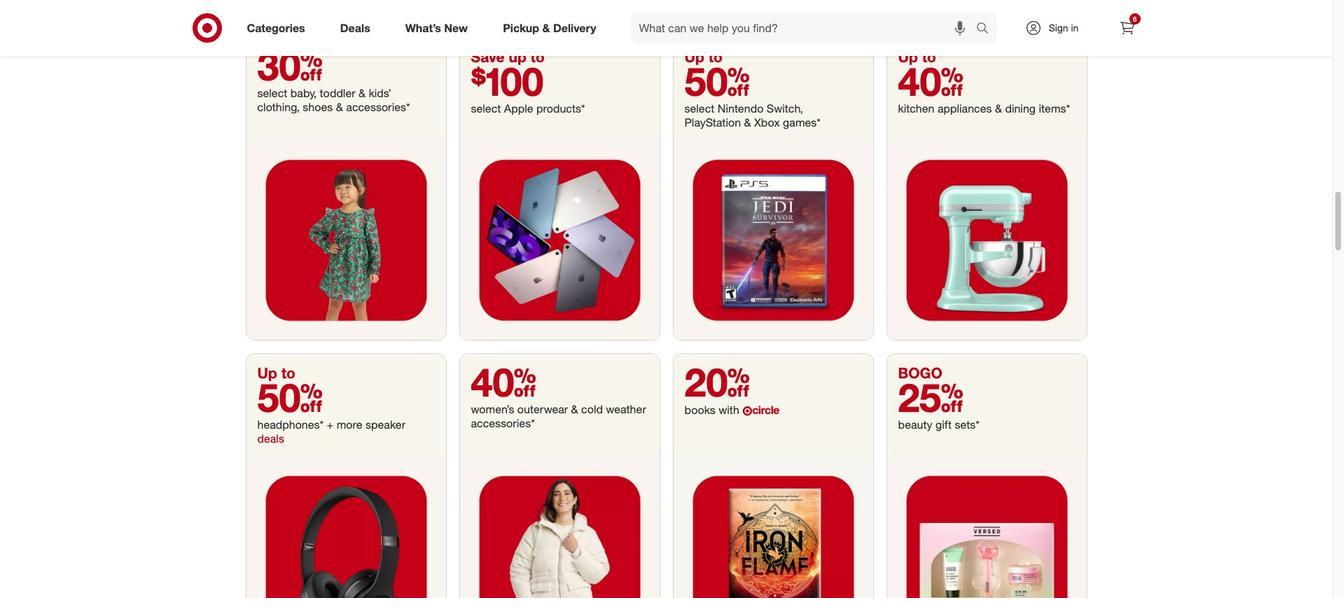 Task type: describe. For each thing, give the bounding box(es) containing it.
beauty
[[898, 418, 933, 432]]

new
[[444, 21, 468, 35]]

up for select nintendo switch, playstation & xbox games*
[[685, 47, 705, 66]]

switch,
[[767, 101, 803, 115]]

& right shoes
[[336, 100, 343, 114]]

deals link
[[328, 13, 388, 43]]

sign in
[[1049, 22, 1079, 34]]

cold
[[581, 402, 603, 416]]

0 horizontal spatial 50
[[257, 374, 323, 421]]

select nintendo switch, playstation & xbox games*
[[685, 101, 821, 129]]

products*
[[536, 101, 585, 115]]

appliances
[[938, 101, 992, 115]]

pickup
[[503, 21, 539, 35]]

books
[[685, 403, 716, 417]]

select for $100
[[471, 101, 501, 115]]

25
[[898, 374, 964, 421]]

0 vertical spatial 50
[[685, 57, 750, 105]]

search button
[[970, 13, 1003, 46]]

clothing,
[[257, 100, 300, 114]]

delivery
[[553, 21, 596, 35]]

what's
[[405, 21, 441, 35]]

$100
[[471, 57, 544, 105]]

baby,
[[291, 86, 317, 100]]

in
[[1071, 22, 1079, 34]]

& left kids'
[[359, 86, 366, 100]]

& inside 40 women's outerwear & cold weather accessories*
[[571, 402, 578, 416]]

40 for 40 women's outerwear & cold weather accessories*
[[471, 358, 536, 406]]

0 horizontal spatial up
[[257, 364, 277, 382]]

apple
[[504, 101, 533, 115]]

xbox
[[754, 115, 780, 129]]

up to for kitchen
[[898, 47, 936, 66]]

40 women's outerwear & cold weather accessories*
[[471, 358, 646, 430]]

to right up
[[531, 47, 545, 66]]

kitchen
[[898, 101, 935, 115]]

to up the headphones*
[[281, 364, 295, 382]]

categories
[[247, 21, 305, 35]]

save
[[471, 47, 505, 66]]

up
[[509, 47, 527, 66]]

speaker
[[366, 418, 406, 432]]

+
[[327, 418, 334, 432]]

pickup & delivery link
[[491, 13, 614, 43]]



Task type: vqa. For each thing, say whether or not it's contained in the screenshot.
'Categories' link
yes



Task type: locate. For each thing, give the bounding box(es) containing it.
to up nintendo on the top right of the page
[[709, 47, 723, 66]]

women's
[[471, 402, 514, 416]]

accessories* inside 30 select baby, toddler & kids' clothing, shoes & accessories*
[[346, 100, 410, 114]]

deals
[[340, 21, 370, 35]]

what's new link
[[393, 13, 485, 43]]

50 up playstation
[[685, 57, 750, 105]]

to
[[531, 47, 545, 66], [709, 47, 723, 66], [922, 47, 936, 66], [281, 364, 295, 382]]

sign
[[1049, 22, 1068, 34]]

1 horizontal spatial up
[[685, 47, 705, 66]]

& left xbox
[[744, 115, 751, 129]]

books with
[[685, 403, 743, 417]]

1 vertical spatial 50
[[257, 374, 323, 421]]

select
[[257, 86, 287, 100], [471, 101, 501, 115], [685, 101, 715, 115]]

1 horizontal spatial up to
[[685, 47, 723, 66]]

select left baby,
[[257, 86, 287, 100]]

0 vertical spatial accessories*
[[346, 100, 410, 114]]

select for 50
[[685, 101, 715, 115]]

6 link
[[1112, 13, 1143, 43]]

0 vertical spatial 40
[[898, 57, 964, 105]]

0 horizontal spatial accessories*
[[346, 100, 410, 114]]

40 inside 40 women's outerwear & cold weather accessories*
[[471, 358, 536, 406]]

shoes
[[303, 100, 333, 114]]

1 horizontal spatial select
[[471, 101, 501, 115]]

headphones* + more speaker deals
[[257, 418, 406, 446]]

up up the headphones*
[[257, 364, 277, 382]]

& right 'pickup'
[[542, 21, 550, 35]]

deals
[[257, 432, 284, 446]]

& left cold
[[571, 402, 578, 416]]

weather
[[606, 402, 646, 416]]

select left nintendo on the top right of the page
[[685, 101, 715, 115]]

What can we help you find? suggestions appear below search field
[[631, 13, 979, 43]]

0 horizontal spatial up to
[[257, 364, 295, 382]]

up for kitchen appliances & dining items*
[[898, 47, 918, 66]]

select inside select nintendo switch, playstation & xbox games*
[[685, 101, 715, 115]]

sign in link
[[1013, 13, 1101, 43]]

accessories*
[[346, 100, 410, 114], [471, 416, 535, 430]]

2 horizontal spatial up
[[898, 47, 918, 66]]

select inside 30 select baby, toddler & kids' clothing, shoes & accessories*
[[257, 86, 287, 100]]

& inside pickup & delivery link
[[542, 21, 550, 35]]

with
[[719, 403, 739, 417]]

games*
[[783, 115, 821, 129]]

1 horizontal spatial accessories*
[[471, 416, 535, 430]]

up to for select
[[685, 47, 723, 66]]

to up kitchen
[[922, 47, 936, 66]]

1 horizontal spatial 50
[[685, 57, 750, 105]]

up
[[685, 47, 705, 66], [898, 47, 918, 66], [257, 364, 277, 382]]

circle
[[752, 403, 780, 417]]

up up kitchen
[[898, 47, 918, 66]]

accessories* inside 40 women's outerwear & cold weather accessories*
[[471, 416, 535, 430]]

kitchen appliances & dining items*
[[898, 101, 1070, 115]]

select apple products*
[[471, 101, 585, 115]]

bogo
[[898, 364, 943, 382]]

up up playstation
[[685, 47, 705, 66]]

more
[[337, 418, 362, 432]]

50 up deals
[[257, 374, 323, 421]]

categories link
[[235, 13, 323, 43]]

40
[[898, 57, 964, 105], [471, 358, 536, 406]]

6
[[1133, 15, 1137, 23]]

gift
[[936, 418, 952, 432]]

dining
[[1005, 101, 1036, 115]]

outerwear
[[517, 402, 568, 416]]

kids'
[[369, 86, 391, 100]]

nintendo
[[718, 101, 764, 115]]

select left 'apple'
[[471, 101, 501, 115]]

2 horizontal spatial up to
[[898, 47, 936, 66]]

up to up nintendo on the top right of the page
[[685, 47, 723, 66]]

what's new
[[405, 21, 468, 35]]

up to up kitchen
[[898, 47, 936, 66]]

1 horizontal spatial 40
[[898, 57, 964, 105]]

30
[[257, 42, 323, 89]]

0 horizontal spatial 40
[[471, 358, 536, 406]]

pickup & delivery
[[503, 21, 596, 35]]

& left dining
[[995, 101, 1002, 115]]

0 horizontal spatial select
[[257, 86, 287, 100]]

& inside select nintendo switch, playstation & xbox games*
[[744, 115, 751, 129]]

up to
[[685, 47, 723, 66], [898, 47, 936, 66], [257, 364, 295, 382]]

up to up the headphones*
[[257, 364, 295, 382]]

2 horizontal spatial select
[[685, 101, 715, 115]]

50
[[685, 57, 750, 105], [257, 374, 323, 421]]

1 vertical spatial accessories*
[[471, 416, 535, 430]]

toddler
[[320, 86, 356, 100]]

headphones*
[[257, 418, 324, 432]]

playstation
[[685, 115, 741, 129]]

items*
[[1039, 101, 1070, 115]]

1 vertical spatial 40
[[471, 358, 536, 406]]

save up to
[[471, 47, 545, 66]]

sets*
[[955, 418, 980, 432]]

beauty gift sets*
[[898, 418, 980, 432]]

20
[[685, 358, 750, 406]]

30 select baby, toddler & kids' clothing, shoes & accessories*
[[257, 42, 410, 114]]

40 for 40
[[898, 57, 964, 105]]

&
[[542, 21, 550, 35], [359, 86, 366, 100], [336, 100, 343, 114], [995, 101, 1002, 115], [744, 115, 751, 129], [571, 402, 578, 416]]

search
[[970, 22, 1003, 36]]



